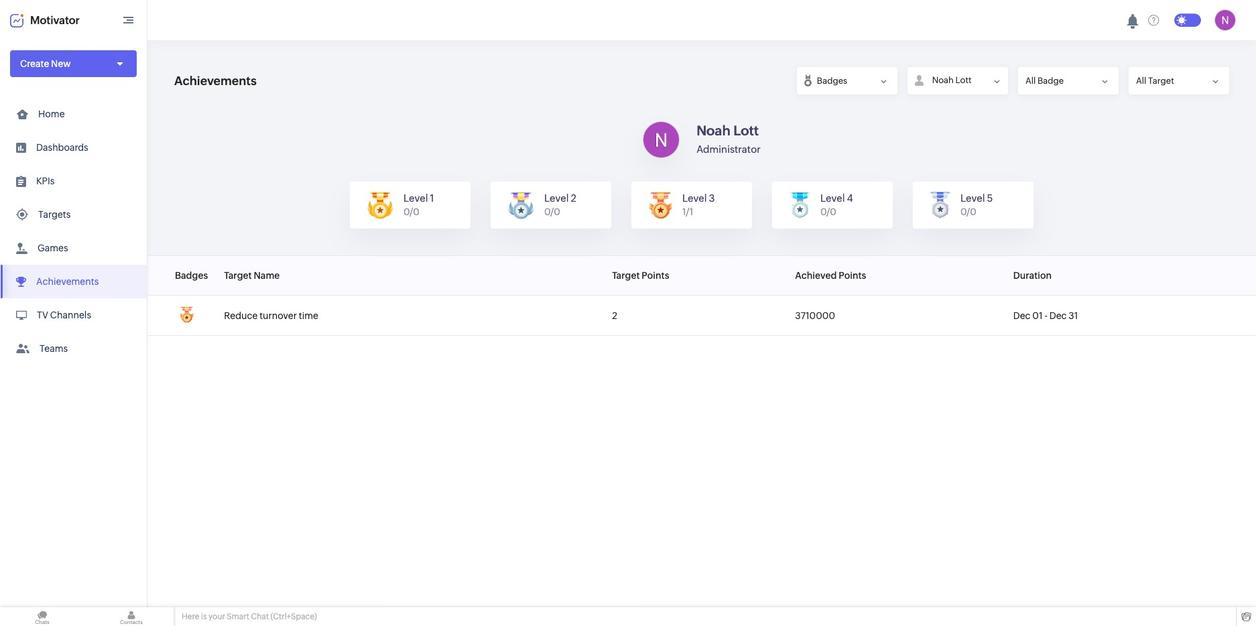 Task type: locate. For each thing, give the bounding box(es) containing it.
0 vertical spatial badges
[[817, 76, 848, 86]]

reduce turnover time
[[224, 311, 318, 321]]

duration
[[1014, 270, 1052, 281]]

0 vertical spatial lott
[[956, 75, 972, 85]]

level 2 0 / 0
[[545, 192, 577, 217]]

noah lott administrator
[[697, 122, 761, 155]]

01
[[1033, 311, 1043, 321]]

0 horizontal spatial lott
[[734, 122, 759, 138]]

turnover
[[260, 311, 297, 321]]

1 horizontal spatial points
[[839, 270, 867, 281]]

0 horizontal spatial all
[[1026, 76, 1036, 86]]

31
[[1069, 311, 1079, 321]]

/ inside the level 3 1 / 1
[[686, 207, 690, 217]]

4 / from the left
[[827, 207, 830, 217]]

0 horizontal spatial achievements
[[36, 276, 99, 287]]

achieved points
[[795, 270, 867, 281]]

badges
[[817, 76, 848, 86], [175, 270, 208, 281]]

/ for level 4
[[827, 207, 830, 217]]

0 vertical spatial noah
[[933, 75, 954, 85]]

/ inside level 4 0 / 0
[[827, 207, 830, 217]]

badge
[[1038, 76, 1064, 86]]

2
[[571, 192, 577, 204], [612, 310, 618, 321]]

lott inside noah lott administrator
[[734, 122, 759, 138]]

all for all badge
[[1026, 76, 1036, 86]]

target
[[1149, 76, 1175, 86], [224, 270, 252, 281], [612, 270, 640, 281]]

2 / from the left
[[551, 207, 554, 217]]

1 vertical spatial badges
[[175, 270, 208, 281]]

/ inside level 1 0 / 0
[[410, 207, 413, 217]]

0
[[404, 207, 410, 217], [413, 207, 420, 217], [545, 207, 551, 217], [554, 207, 561, 217], [821, 207, 827, 217], [830, 207, 837, 217], [961, 207, 967, 217], [971, 207, 977, 217]]

kpis
[[36, 176, 55, 186]]

3 0 from the left
[[545, 207, 551, 217]]

user image
[[1215, 9, 1237, 31]]

1 horizontal spatial target
[[612, 270, 640, 281]]

3 / from the left
[[686, 207, 690, 217]]

1 horizontal spatial 2
[[612, 310, 618, 321]]

1 vertical spatial noah
[[697, 122, 731, 138]]

0 horizontal spatial points
[[642, 270, 670, 281]]

1 / from the left
[[410, 207, 413, 217]]

1 inside level 1 0 / 0
[[430, 192, 434, 204]]

1 horizontal spatial badges
[[817, 76, 848, 86]]

level
[[404, 192, 428, 204], [545, 192, 569, 204], [683, 192, 707, 204], [821, 192, 845, 204], [961, 192, 985, 204]]

1 horizontal spatial lott
[[956, 75, 972, 85]]

5 / from the left
[[967, 207, 971, 217]]

1 vertical spatial 2
[[612, 310, 618, 321]]

level inside level 1 0 / 0
[[404, 192, 428, 204]]

noah for noah lott
[[933, 75, 954, 85]]

1 horizontal spatial noah
[[933, 75, 954, 85]]

noah lott
[[933, 75, 972, 85]]

2 0 from the left
[[413, 207, 420, 217]]

level inside level 2 0 / 0
[[545, 192, 569, 204]]

6 0 from the left
[[830, 207, 837, 217]]

4 level from the left
[[821, 192, 845, 204]]

1 points from the left
[[642, 270, 670, 281]]

0 vertical spatial 2
[[571, 192, 577, 204]]

/ inside level 5 0 / 0
[[967, 207, 971, 217]]

smart
[[227, 612, 249, 622]]

create new
[[20, 58, 71, 69]]

/
[[410, 207, 413, 217], [551, 207, 554, 217], [686, 207, 690, 217], [827, 207, 830, 217], [967, 207, 971, 217]]

2 all from the left
[[1137, 76, 1147, 86]]

achievements
[[174, 74, 257, 88], [36, 276, 99, 287]]

level inside level 4 0 / 0
[[821, 192, 845, 204]]

level inside level 5 0 / 0
[[961, 192, 985, 204]]

8 0 from the left
[[971, 207, 977, 217]]

dec
[[1014, 311, 1031, 321], [1050, 311, 1067, 321]]

targets
[[38, 209, 71, 220]]

level inside the level 3 1 / 1
[[683, 192, 707, 204]]

create
[[20, 58, 49, 69]]

target points
[[612, 270, 670, 281]]

0 horizontal spatial target
[[224, 270, 252, 281]]

points
[[642, 270, 670, 281], [839, 270, 867, 281]]

administrator
[[697, 143, 761, 155]]

level for level 4
[[821, 192, 845, 204]]

0 horizontal spatial dec
[[1014, 311, 1031, 321]]

list
[[0, 97, 147, 365]]

noah
[[933, 75, 954, 85], [697, 122, 731, 138]]

dec right the -
[[1050, 311, 1067, 321]]

/ inside level 2 0 / 0
[[551, 207, 554, 217]]

level for level 2
[[545, 192, 569, 204]]

noah for noah lott administrator
[[697, 122, 731, 138]]

2 horizontal spatial target
[[1149, 76, 1175, 86]]

1 horizontal spatial dec
[[1050, 311, 1067, 321]]

lott
[[956, 75, 972, 85], [734, 122, 759, 138]]

dec left "01"
[[1014, 311, 1031, 321]]

home
[[38, 109, 65, 119]]

0 vertical spatial achievements
[[174, 74, 257, 88]]

noah inside noah lott administrator
[[697, 122, 731, 138]]

0 horizontal spatial badges
[[175, 270, 208, 281]]

motivator
[[30, 14, 80, 26]]

name
[[254, 270, 280, 281]]

1 all from the left
[[1026, 76, 1036, 86]]

level 1 0 / 0
[[404, 192, 434, 217]]

2 points from the left
[[839, 270, 867, 281]]

level 3 1 / 1
[[683, 192, 715, 217]]

dec 01 - dec 31
[[1014, 311, 1079, 321]]

All Badge field
[[1019, 67, 1119, 95]]

4
[[847, 192, 854, 204]]

all target
[[1137, 76, 1175, 86]]

1 horizontal spatial all
[[1137, 76, 1147, 86]]

target inside field
[[1149, 76, 1175, 86]]

2 level from the left
[[545, 192, 569, 204]]

reduce
[[224, 311, 258, 321]]

5 level from the left
[[961, 192, 985, 204]]

is
[[201, 612, 207, 622]]

3 level from the left
[[683, 192, 707, 204]]

0 horizontal spatial noah
[[697, 122, 731, 138]]

/ for level 3
[[686, 207, 690, 217]]

level for level 5
[[961, 192, 985, 204]]

1 vertical spatial achievements
[[36, 276, 99, 287]]

1
[[430, 192, 434, 204], [683, 207, 686, 217], [690, 207, 694, 217]]

0 horizontal spatial 2
[[571, 192, 577, 204]]

all
[[1026, 76, 1036, 86], [1137, 76, 1147, 86]]

All Target field
[[1129, 67, 1230, 95]]

channels
[[50, 310, 91, 321]]

0 horizontal spatial 1
[[430, 192, 434, 204]]

1 level from the left
[[404, 192, 428, 204]]

3
[[709, 192, 715, 204]]

1 vertical spatial lott
[[734, 122, 759, 138]]



Task type: describe. For each thing, give the bounding box(es) containing it.
help image
[[1149, 14, 1160, 26]]

level 4 0 / 0
[[821, 192, 854, 217]]

1 dec from the left
[[1014, 311, 1031, 321]]

level 5 0 / 0
[[961, 192, 993, 217]]

all badge
[[1026, 76, 1064, 86]]

chats image
[[0, 608, 84, 626]]

5 0 from the left
[[821, 207, 827, 217]]

2 inside level 2 0 / 0
[[571, 192, 577, 204]]

/ for level 2
[[551, 207, 554, 217]]

2 horizontal spatial 1
[[690, 207, 694, 217]]

achieved
[[795, 270, 837, 281]]

1 horizontal spatial achievements
[[174, 74, 257, 88]]

list containing home
[[0, 97, 147, 365]]

(ctrl+space)
[[271, 612, 317, 622]]

lott for noah lott administrator
[[734, 122, 759, 138]]

7 0 from the left
[[961, 207, 967, 217]]

points for achieved points
[[839, 270, 867, 281]]

here
[[182, 612, 199, 622]]

points for target points
[[642, 270, 670, 281]]

3710000
[[795, 310, 836, 321]]

level for level 1
[[404, 192, 428, 204]]

2 dec from the left
[[1050, 311, 1067, 321]]

contacts image
[[89, 608, 174, 626]]

lott for noah lott
[[956, 75, 972, 85]]

games
[[38, 243, 68, 253]]

teams
[[40, 343, 68, 354]]

4 0 from the left
[[554, 207, 561, 217]]

1 0 from the left
[[404, 207, 410, 217]]

target for target points
[[612, 270, 640, 281]]

tv
[[37, 310, 48, 321]]

level for level 3
[[683, 192, 707, 204]]

/ for level 1
[[410, 207, 413, 217]]

all for all target
[[1137, 76, 1147, 86]]

/ for level 5
[[967, 207, 971, 217]]

here is your smart chat (ctrl+space)
[[182, 612, 317, 622]]

tv channels
[[37, 310, 91, 321]]

5
[[987, 192, 993, 204]]

time
[[299, 311, 318, 321]]

new
[[51, 58, 71, 69]]

Badges field
[[797, 67, 898, 95]]

chat
[[251, 612, 269, 622]]

dashboards
[[36, 142, 88, 153]]

1 horizontal spatial 1
[[683, 207, 686, 217]]

your
[[209, 612, 225, 622]]

-
[[1045, 311, 1048, 321]]

target for target name
[[224, 270, 252, 281]]

target name
[[224, 270, 280, 281]]

badges inside badges field
[[817, 76, 848, 86]]

icon image
[[643, 121, 680, 158]]



Task type: vqa. For each thing, say whether or not it's contained in the screenshot.
Level for Level 1
yes



